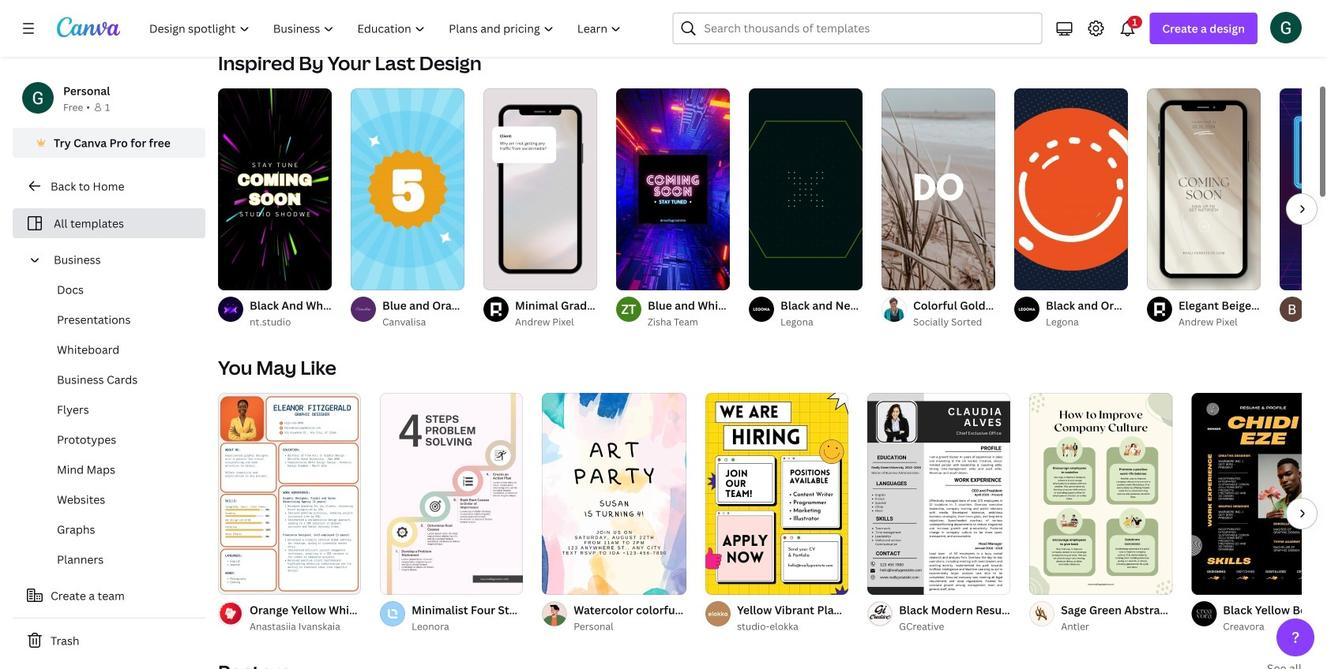 Task type: locate. For each thing, give the bounding box(es) containing it.
watercolor colorful artistic simple violet pink 4th birthday art card invitation image
[[542, 393, 686, 596]]

zisha team element
[[616, 297, 641, 322]]

black modern resume image
[[867, 393, 1010, 596]]

greg robinson image
[[1270, 12, 1302, 43]]

flyer (portrait 8.5 × 11 in) image
[[1242, 0, 1327, 3]]

black yellow bold with edgy graphic element creative resume template image
[[1191, 393, 1327, 596]]

None search field
[[673, 13, 1042, 44]]



Task type: describe. For each thing, give the bounding box(es) containing it.
minimalist four steps problem solving infographic poster image
[[380, 393, 523, 596]]

orange yellow white professional creative graphic designer cv resume a4 image
[[218, 393, 361, 596]]

zisha team image
[[616, 297, 641, 322]]

Search search field
[[704, 13, 1032, 43]]

sage green abstract how to improve company culture poster image
[[1029, 393, 1173, 596]]

top level navigation element
[[139, 13, 635, 44]]

yellow vibrant playful hiring poster image
[[705, 393, 848, 596]]



Task type: vqa. For each thing, say whether or not it's contained in the screenshot.
the bottom "CREATE"
no



